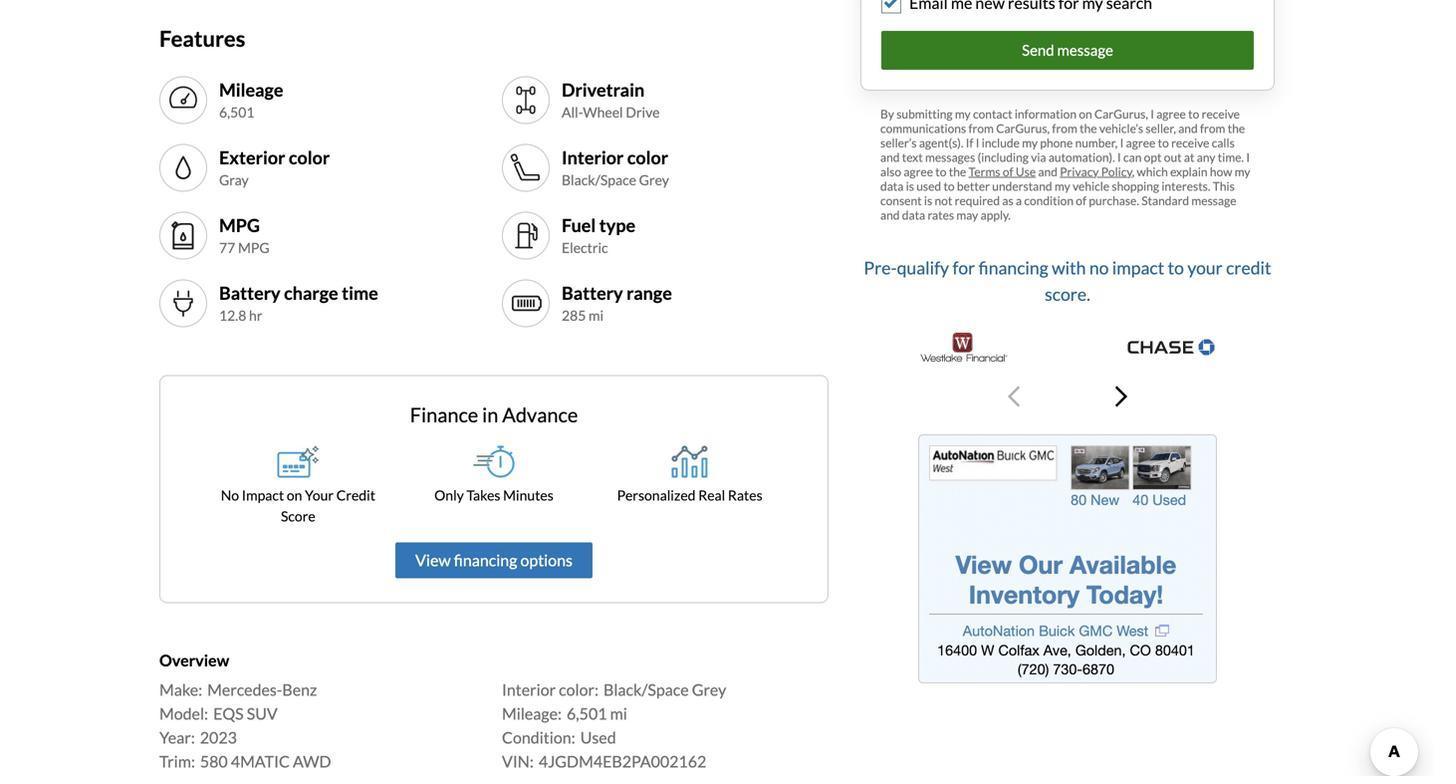 Task type: locate. For each thing, give the bounding box(es) containing it.
battery up "hr"
[[219, 282, 281, 304]]

with
[[1052, 257, 1087, 278]]

is left not
[[925, 193, 933, 208]]

1 horizontal spatial color
[[628, 146, 669, 168]]

1 horizontal spatial battery
[[562, 282, 623, 304]]

the
[[1080, 121, 1098, 135], [1228, 121, 1246, 135], [949, 164, 967, 179]]

from up any on the top right
[[1201, 121, 1226, 135]]

of down privacy on the top right of the page
[[1077, 193, 1087, 208]]

color inside interior color black/space grey
[[628, 146, 669, 168]]

pre-qualify for financing with no impact to your credit score.
[[864, 257, 1272, 304]]

submitting
[[897, 106, 953, 121]]

fuel
[[562, 214, 596, 236]]

1 horizontal spatial agree
[[1127, 135, 1156, 150]]

0 vertical spatial financing
[[979, 257, 1049, 278]]

1 vertical spatial message
[[1192, 193, 1237, 208]]

make:
[[159, 680, 202, 700]]

mercedes-
[[207, 680, 282, 700]]

the up automation).
[[1080, 121, 1098, 135]]

interior down wheel
[[562, 146, 624, 168]]

drivetrain
[[562, 79, 645, 100]]

finance
[[410, 403, 479, 427]]

features
[[159, 25, 245, 51]]

1 horizontal spatial grey
[[692, 680, 727, 700]]

color right exterior
[[289, 146, 330, 168]]

interior for color:
[[502, 680, 556, 700]]

1 color from the left
[[289, 146, 330, 168]]

time
[[342, 282, 378, 304]]

my left vehicle
[[1055, 179, 1071, 193]]

1 horizontal spatial from
[[1053, 121, 1078, 135]]

1 battery from the left
[[219, 282, 281, 304]]

mpg right the 77
[[238, 239, 270, 256]]

mi inside the interior color: black/space grey mileage: 6,501 mi condition: used vin: 4jgdm4eb2pa002162
[[610, 704, 628, 724]]

i left can on the right top
[[1118, 150, 1122, 164]]

financing right for
[[979, 257, 1049, 278]]

hr
[[249, 307, 263, 324]]

view financing options button
[[396, 543, 593, 578]]

mpg image
[[167, 220, 199, 252]]

message down how on the right
[[1192, 193, 1237, 208]]

black/space inside the interior color: black/space grey mileage: 6,501 mi condition: used vin: 4jgdm4eb2pa002162
[[604, 680, 689, 700]]

consent
[[881, 193, 922, 208]]

from up automation).
[[1053, 121, 1078, 135]]

may
[[957, 208, 979, 222]]

(including
[[978, 150, 1029, 164]]

message right send at the top of page
[[1058, 41, 1114, 59]]

1 horizontal spatial cargurus,
[[1095, 106, 1149, 121]]

2 horizontal spatial from
[[1201, 121, 1226, 135]]

privacy
[[1061, 164, 1100, 179]]

impact
[[1113, 257, 1165, 278]]

grey inside interior color black/space grey
[[639, 172, 670, 188]]

6,501 inside the interior color: black/space grey mileage: 6,501 mi condition: used vin: 4jgdm4eb2pa002162
[[567, 704, 607, 724]]

from up (including at right
[[969, 121, 994, 135]]

interior color black/space grey
[[562, 146, 670, 188]]

personalized
[[617, 487, 696, 504]]

0 horizontal spatial agree
[[904, 164, 934, 179]]

receive up calls
[[1202, 106, 1241, 121]]

1 vertical spatial financing
[[454, 551, 518, 570]]

on
[[1080, 106, 1093, 121], [287, 487, 302, 504]]

mpg up the 77
[[219, 214, 260, 236]]

2 vertical spatial agree
[[904, 164, 934, 179]]

mi right the 285
[[589, 307, 604, 324]]

battery for battery range
[[562, 282, 623, 304]]

any
[[1198, 150, 1216, 164]]

0 horizontal spatial financing
[[454, 551, 518, 570]]

0 horizontal spatial the
[[949, 164, 967, 179]]

1 horizontal spatial interior
[[562, 146, 624, 168]]

rates
[[728, 487, 763, 504]]

0 horizontal spatial interior
[[502, 680, 556, 700]]

calls
[[1212, 135, 1235, 150]]

number,
[[1076, 135, 1118, 150]]

battery range 285 mi
[[562, 282, 672, 324]]

color inside 'exterior color gray'
[[289, 146, 330, 168]]

interests.
[[1162, 179, 1211, 193]]

1 horizontal spatial of
[[1077, 193, 1087, 208]]

my left phone
[[1023, 135, 1038, 150]]

1 vertical spatial grey
[[692, 680, 727, 700]]

financing
[[979, 257, 1049, 278], [454, 551, 518, 570]]

1 vertical spatial agree
[[1127, 135, 1156, 150]]

drivetrain all-wheel drive
[[562, 79, 660, 121]]

battery inside battery charge time 12.8 hr
[[219, 282, 281, 304]]

terms of use and privacy policy
[[969, 164, 1133, 179]]

battery inside battery range 285 mi
[[562, 282, 623, 304]]

4matic
[[231, 752, 290, 771]]

0 horizontal spatial mi
[[589, 307, 604, 324]]

on up score
[[287, 487, 302, 504]]

financing right view on the left of page
[[454, 551, 518, 570]]

6,501 down mileage
[[219, 104, 255, 121]]

electric
[[562, 239, 608, 256]]

no
[[221, 487, 239, 504]]

condition:
[[502, 728, 576, 748]]

2 horizontal spatial agree
[[1157, 106, 1187, 121]]

cargurus, up the number,
[[1095, 106, 1149, 121]]

black/space for color:
[[604, 680, 689, 700]]

battery
[[219, 282, 281, 304], [562, 282, 623, 304]]

agree up ,
[[1127, 135, 1156, 150]]

of left use
[[1003, 164, 1014, 179]]

grey
[[639, 172, 670, 188], [692, 680, 727, 700]]

and down also
[[881, 208, 900, 222]]

is left used
[[906, 179, 915, 193]]

can
[[1124, 150, 1142, 164]]

advertisement region
[[919, 434, 1218, 683]]

2 color from the left
[[628, 146, 669, 168]]

0 vertical spatial message
[[1058, 41, 1114, 59]]

contact
[[974, 106, 1013, 121]]

grey for color
[[639, 172, 670, 188]]

1 vertical spatial mi
[[610, 704, 628, 724]]

use
[[1016, 164, 1036, 179]]

out
[[1165, 150, 1182, 164]]

0 vertical spatial on
[[1080, 106, 1093, 121]]

mi
[[589, 307, 604, 324], [610, 704, 628, 724]]

opt
[[1145, 150, 1162, 164]]

1 vertical spatial receive
[[1172, 135, 1210, 150]]

interior up mileage:
[[502, 680, 556, 700]]

to left the your
[[1168, 257, 1185, 278]]

0 horizontal spatial battery
[[219, 282, 281, 304]]

black/space inside interior color black/space grey
[[562, 172, 637, 188]]

message inside button
[[1058, 41, 1114, 59]]

0 vertical spatial of
[[1003, 164, 1014, 179]]

1 vertical spatial on
[[287, 487, 302, 504]]

0 horizontal spatial message
[[1058, 41, 1114, 59]]

1 horizontal spatial 6,501
[[567, 704, 607, 724]]

12.8
[[219, 307, 246, 324]]

77
[[219, 239, 235, 256]]

fuel type image
[[510, 220, 542, 252]]

purchase.
[[1090, 193, 1140, 208]]

0 horizontal spatial color
[[289, 146, 330, 168]]

chevron left image
[[1008, 384, 1020, 408]]

0 vertical spatial grey
[[639, 172, 670, 188]]

all-
[[562, 104, 583, 121]]

send
[[1023, 41, 1055, 59]]

to inside 'pre-qualify for financing with no impact to your credit score.'
[[1168, 257, 1185, 278]]

0 vertical spatial black/space
[[562, 172, 637, 188]]

2 battery from the left
[[562, 282, 623, 304]]

1 horizontal spatial message
[[1192, 193, 1237, 208]]

color for exterior color
[[289, 146, 330, 168]]

,
[[1133, 164, 1135, 179]]

data left rates
[[903, 208, 926, 222]]

agree up out
[[1157, 106, 1187, 121]]

6,501 down 'color:'
[[567, 704, 607, 724]]

not
[[935, 193, 953, 208]]

0 horizontal spatial on
[[287, 487, 302, 504]]

black/space
[[562, 172, 637, 188], [604, 680, 689, 700]]

interior inside interior color black/space grey
[[562, 146, 624, 168]]

mileage
[[219, 79, 283, 100]]

policy
[[1102, 164, 1133, 179]]

1 vertical spatial of
[[1077, 193, 1087, 208]]

to inside , which explain how my data is used to better understand my vehicle shopping interests. this consent is not required as a condition of purchase. standard message and data rates may apply.
[[944, 179, 955, 193]]

3 from from the left
[[1201, 121, 1226, 135]]

0 vertical spatial receive
[[1202, 106, 1241, 121]]

1 horizontal spatial on
[[1080, 106, 1093, 121]]

used
[[581, 728, 616, 748]]

1 horizontal spatial mi
[[610, 704, 628, 724]]

580
[[200, 752, 228, 771]]

agree
[[1157, 106, 1187, 121], [1127, 135, 1156, 150], [904, 164, 934, 179]]

interior
[[562, 146, 624, 168], [502, 680, 556, 700]]

6,501 inside mileage 6,501
[[219, 104, 255, 121]]

data
[[881, 179, 904, 193], [903, 208, 926, 222]]

the up time.
[[1228, 121, 1246, 135]]

0 vertical spatial interior
[[562, 146, 624, 168]]

0 vertical spatial 6,501
[[219, 104, 255, 121]]

color down drive on the left top of page
[[628, 146, 669, 168]]

battery up the 285
[[562, 282, 623, 304]]

exterior
[[219, 146, 285, 168]]

on up the number,
[[1080, 106, 1093, 121]]

0 vertical spatial agree
[[1157, 106, 1187, 121]]

0 horizontal spatial from
[[969, 121, 994, 135]]

1 vertical spatial 6,501
[[567, 704, 607, 724]]

0 horizontal spatial 6,501
[[219, 104, 255, 121]]

i right the number,
[[1121, 135, 1124, 150]]

mi up used
[[610, 704, 628, 724]]

on inside by submitting my contact information on cargurus, i agree to receive communications from cargurus, from the vehicle's seller, and from the seller's agent(s). if i include my phone number, i agree to receive calls and text messages (including via automation). i can opt out at any time. i also agree to the
[[1080, 106, 1093, 121]]

0 vertical spatial mi
[[589, 307, 604, 324]]

automation).
[[1049, 150, 1116, 164]]

grey inside the interior color: black/space grey mileage: 6,501 mi condition: used vin: 4jgdm4eb2pa002162
[[692, 680, 727, 700]]

interior for color
[[562, 146, 624, 168]]

black/space right 'color:'
[[604, 680, 689, 700]]

my up if
[[956, 106, 971, 121]]

1 vertical spatial data
[[903, 208, 926, 222]]

message
[[1058, 41, 1114, 59], [1192, 193, 1237, 208]]

send message button
[[882, 31, 1255, 70]]

personalized real rates
[[617, 487, 763, 504]]

financing inside 'pre-qualify for financing with no impact to your credit score.'
[[979, 257, 1049, 278]]

0 horizontal spatial grey
[[639, 172, 670, 188]]

agree right also
[[904, 164, 934, 179]]

from
[[969, 121, 994, 135], [1053, 121, 1078, 135], [1201, 121, 1226, 135]]

eqs
[[213, 704, 244, 724]]

to left at
[[1159, 135, 1170, 150]]

of
[[1003, 164, 1014, 179], [1077, 193, 1087, 208]]

1 vertical spatial black/space
[[604, 680, 689, 700]]

receive up 'explain'
[[1172, 135, 1210, 150]]

time.
[[1219, 150, 1245, 164]]

the left terms
[[949, 164, 967, 179]]

and right use
[[1039, 164, 1058, 179]]

data down text
[[881, 179, 904, 193]]

to right used
[[944, 179, 955, 193]]

black/space up type
[[562, 172, 637, 188]]

1 horizontal spatial financing
[[979, 257, 1049, 278]]

0 horizontal spatial of
[[1003, 164, 1014, 179]]

cargurus, up via
[[997, 121, 1050, 135]]

interior inside the interior color: black/space grey mileage: 6,501 mi condition: used vin: 4jgdm4eb2pa002162
[[502, 680, 556, 700]]

1 vertical spatial interior
[[502, 680, 556, 700]]



Task type: vqa. For each thing, say whether or not it's contained in the screenshot.


Task type: describe. For each thing, give the bounding box(es) containing it.
battery range image
[[510, 287, 542, 319]]

messages
[[926, 150, 976, 164]]

as
[[1003, 193, 1014, 208]]

grey for color:
[[692, 680, 727, 700]]

mileage image
[[167, 84, 199, 116]]

color:
[[559, 680, 599, 700]]

i right if
[[976, 135, 980, 150]]

by submitting my contact information on cargurus, i agree to receive communications from cargurus, from the vehicle's seller, and from the seller's agent(s). if i include my phone number, i agree to receive calls and text messages (including via automation). i can opt out at any time. i also agree to the
[[881, 106, 1251, 179]]

drive
[[626, 104, 660, 121]]

my right how on the right
[[1235, 164, 1251, 179]]

0 horizontal spatial cargurus,
[[997, 121, 1050, 135]]

2 horizontal spatial the
[[1228, 121, 1246, 135]]

2023
[[200, 728, 237, 748]]

2 from from the left
[[1053, 121, 1078, 135]]

and left text
[[881, 150, 900, 164]]

a
[[1016, 193, 1022, 208]]

fuel type electric
[[562, 214, 636, 256]]

required
[[955, 193, 1001, 208]]

only takes minutes
[[435, 487, 554, 504]]

suv
[[247, 704, 278, 724]]

phone
[[1041, 135, 1073, 150]]

overview
[[159, 651, 229, 670]]

if
[[966, 135, 974, 150]]

takes
[[467, 487, 501, 504]]

view
[[416, 551, 451, 570]]

of inside , which explain how my data is used to better understand my vehicle shopping interests. this consent is not required as a condition of purchase. standard message and data rates may apply.
[[1077, 193, 1087, 208]]

minutes
[[503, 487, 554, 504]]

mpg 77 mpg
[[219, 214, 270, 256]]

color for interior color
[[628, 146, 669, 168]]

1 vertical spatial mpg
[[238, 239, 270, 256]]

impact
[[242, 487, 284, 504]]

year:
[[159, 728, 195, 748]]

in
[[482, 403, 499, 427]]

1 horizontal spatial the
[[1080, 121, 1098, 135]]

type
[[600, 214, 636, 236]]

include
[[982, 135, 1020, 150]]

seller,
[[1146, 121, 1177, 135]]

no impact on your credit score
[[221, 487, 376, 525]]

wheel
[[583, 104, 623, 121]]

seller's
[[881, 135, 917, 150]]

0 vertical spatial mpg
[[219, 214, 260, 236]]

vehicle's
[[1100, 121, 1144, 135]]

credit
[[1227, 257, 1272, 278]]

mileage:
[[502, 704, 562, 724]]

pre-qualify for financing with no impact to your credit score. button
[[861, 246, 1276, 426]]

and inside , which explain how my data is used to better understand my vehicle shopping interests. this consent is not required as a condition of purchase. standard message and data rates may apply.
[[881, 208, 900, 222]]

pre-
[[864, 257, 897, 278]]

which
[[1138, 164, 1169, 179]]

black/space for color
[[562, 172, 637, 188]]

standard
[[1142, 193, 1190, 208]]

explain
[[1171, 164, 1208, 179]]

to down agent(s).
[[936, 164, 947, 179]]

send message
[[1023, 41, 1114, 59]]

model:
[[159, 704, 208, 724]]

rates
[[928, 208, 955, 222]]

how
[[1211, 164, 1233, 179]]

0 horizontal spatial is
[[906, 179, 915, 193]]

via
[[1032, 150, 1047, 164]]

exterior color gray
[[219, 146, 330, 188]]

your
[[305, 487, 334, 504]]

view financing options
[[416, 551, 573, 570]]

only
[[435, 487, 464, 504]]

real
[[699, 487, 726, 504]]

for
[[953, 257, 976, 278]]

drivetrain image
[[510, 84, 542, 116]]

apply.
[[981, 208, 1011, 222]]

your
[[1188, 257, 1223, 278]]

i right vehicle's at right
[[1151, 106, 1155, 121]]

score.
[[1045, 283, 1091, 304]]

exterior color image
[[167, 152, 199, 184]]

trim:
[[159, 752, 195, 771]]

to right seller,
[[1189, 106, 1200, 121]]

0 vertical spatial data
[[881, 179, 904, 193]]

terms
[[969, 164, 1001, 179]]

interior color image
[[510, 152, 542, 184]]

awd
[[293, 752, 331, 771]]

i right time.
[[1247, 150, 1251, 164]]

message inside , which explain how my data is used to better understand my vehicle shopping interests. this consent is not required as a condition of purchase. standard message and data rates may apply.
[[1192, 193, 1237, 208]]

mi inside battery range 285 mi
[[589, 307, 604, 324]]

4jgdm4eb2pa002162
[[539, 752, 707, 771]]

battery for battery charge time
[[219, 282, 281, 304]]

communications
[[881, 121, 967, 135]]

shopping
[[1112, 179, 1160, 193]]

vehicle
[[1073, 179, 1110, 193]]

agent(s).
[[920, 135, 964, 150]]

and right seller,
[[1179, 121, 1198, 135]]

1 from from the left
[[969, 121, 994, 135]]

used
[[917, 179, 942, 193]]

better
[[958, 179, 991, 193]]

chevron right image
[[1116, 384, 1128, 408]]

vin:
[[502, 752, 534, 771]]

charge
[[284, 282, 338, 304]]

on inside no impact on your credit score
[[287, 487, 302, 504]]

this
[[1213, 179, 1235, 193]]

condition
[[1025, 193, 1074, 208]]

range
[[627, 282, 672, 304]]

1 horizontal spatial is
[[925, 193, 933, 208]]

battery charge time image
[[167, 287, 199, 319]]

financing inside button
[[454, 551, 518, 570]]

options
[[521, 551, 573, 570]]

qualify
[[897, 257, 950, 278]]

mileage 6,501
[[219, 79, 283, 121]]

285
[[562, 307, 586, 324]]

by
[[881, 106, 895, 121]]

understand
[[993, 179, 1053, 193]]



